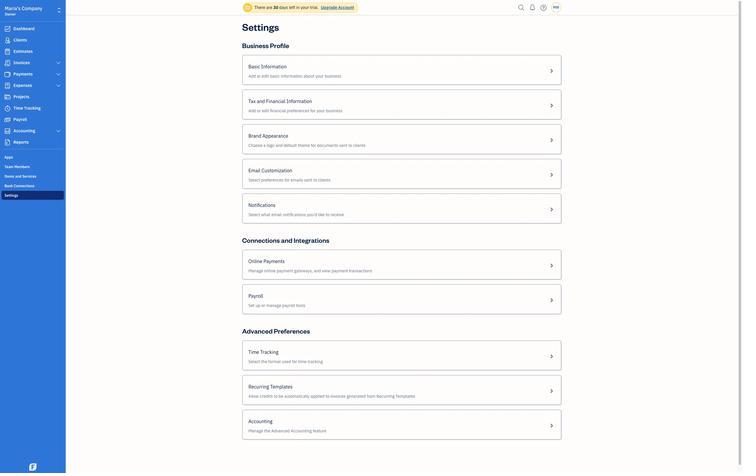 Task type: locate. For each thing, give the bounding box(es) containing it.
recurring up allow
[[249, 384, 269, 390]]

1 vertical spatial clients
[[318, 178, 331, 183]]

team members link
[[1, 162, 64, 171]]

invoices
[[331, 394, 346, 400]]

1 vertical spatial edit
[[262, 108, 269, 114]]

0 vertical spatial or
[[257, 74, 261, 79]]

or left financial
[[257, 108, 261, 114]]

payments up expenses
[[13, 71, 33, 77]]

1 vertical spatial time
[[249, 350, 259, 356]]

0 vertical spatial recurring
[[249, 384, 269, 390]]

automatically
[[285, 394, 310, 400]]

tools
[[296, 303, 306, 309]]

trial.
[[310, 5, 319, 10]]

the for time tracking
[[261, 359, 268, 365]]

to right documents
[[349, 143, 353, 148]]

payment
[[277, 269, 293, 274], [332, 269, 348, 274]]

1 vertical spatial templates
[[396, 394, 416, 400]]

select left what
[[249, 212, 260, 218]]

chevron large down image for accounting
[[56, 129, 61, 134]]

payroll up up
[[249, 293, 263, 299]]

manage online payment gateways, and view payment transactions
[[249, 269, 373, 274]]

0 vertical spatial payroll
[[13, 117, 27, 122]]

0 vertical spatial payments
[[13, 71, 33, 77]]

add
[[249, 74, 256, 79], [249, 108, 256, 114]]

expenses
[[13, 83, 32, 88]]

0 vertical spatial advanced
[[242, 327, 273, 336]]

settings
[[242, 20, 279, 33], [4, 193, 18, 198]]

dashboard
[[13, 26, 35, 31]]

select
[[249, 178, 260, 183], [249, 212, 260, 218], [249, 359, 260, 365]]

preferences
[[287, 108, 310, 114], [261, 178, 284, 183]]

time tracking down projects link
[[13, 106, 41, 111]]

0 vertical spatial preferences
[[287, 108, 310, 114]]

notifications image
[[528, 1, 538, 13]]

1 horizontal spatial time tracking
[[249, 350, 279, 356]]

manage for accounting
[[249, 429, 263, 434]]

0 vertical spatial time tracking
[[13, 106, 41, 111]]

payment right online
[[277, 269, 293, 274]]

0 horizontal spatial clients
[[318, 178, 331, 183]]

0 horizontal spatial recurring
[[249, 384, 269, 390]]

edit for information
[[262, 74, 269, 79]]

preferences right financial
[[287, 108, 310, 114]]

recurring right from
[[377, 394, 395, 400]]

0 vertical spatial connections
[[14, 184, 34, 188]]

2 vertical spatial select
[[249, 359, 260, 365]]

chevron large down image
[[56, 72, 61, 77]]

0 vertical spatial edit
[[262, 74, 269, 79]]

1 vertical spatial connections
[[242, 236, 280, 245]]

1 vertical spatial information
[[287, 98, 312, 104]]

accounting link
[[1, 126, 64, 137]]

owner
[[5, 12, 16, 16]]

2 horizontal spatial accounting
[[291, 429, 312, 434]]

1 horizontal spatial time
[[249, 350, 259, 356]]

information up basic
[[261, 64, 287, 70]]

1 vertical spatial the
[[264, 429, 271, 434]]

1 horizontal spatial connections
[[242, 236, 280, 245]]

1 vertical spatial tracking
[[261, 350, 279, 356]]

or right up
[[262, 303, 266, 309]]

0 horizontal spatial preferences
[[261, 178, 284, 183]]

0 horizontal spatial payroll
[[13, 117, 27, 122]]

chevron large down image inside accounting link
[[56, 129, 61, 134]]

tax and financial information
[[249, 98, 312, 104]]

and left the integrations
[[281, 236, 293, 245]]

advanced
[[242, 327, 273, 336], [272, 429, 290, 434]]

payments link
[[1, 69, 64, 80]]

1 vertical spatial business
[[326, 108, 343, 114]]

chevron large down image for expenses
[[56, 83, 61, 88]]

chevron large down image inside expenses "link"
[[56, 83, 61, 88]]

clients
[[354, 143, 366, 148], [318, 178, 331, 183]]

1 vertical spatial add
[[249, 108, 256, 114]]

timer image
[[4, 106, 11, 112]]

1 manage from the top
[[249, 269, 263, 274]]

chevron large down image
[[56, 61, 61, 65], [56, 83, 61, 88], [56, 129, 61, 134]]

0 vertical spatial time
[[13, 106, 23, 111]]

1 vertical spatial accounting
[[249, 419, 273, 425]]

select left format
[[249, 359, 260, 365]]

theme
[[298, 143, 310, 148]]

0 vertical spatial manage
[[249, 269, 263, 274]]

1 horizontal spatial tracking
[[261, 350, 279, 356]]

0 horizontal spatial connections
[[14, 184, 34, 188]]

time inside main "element"
[[13, 106, 23, 111]]

left
[[289, 5, 296, 10]]

0 vertical spatial accounting
[[13, 128, 35, 134]]

maria's company owner
[[5, 5, 42, 16]]

you'd
[[307, 212, 317, 218]]

invoices
[[13, 60, 30, 65]]

connections inside main "element"
[[14, 184, 34, 188]]

1 horizontal spatial sent
[[340, 143, 348, 148]]

1 horizontal spatial payment
[[332, 269, 348, 274]]

your
[[301, 5, 309, 10], [316, 74, 324, 79], [317, 108, 325, 114]]

0 horizontal spatial tracking
[[24, 106, 41, 111]]

settings down bank
[[4, 193, 18, 198]]

1 vertical spatial payments
[[264, 259, 285, 265]]

2 payment from the left
[[332, 269, 348, 274]]

reports
[[13, 140, 29, 145]]

and inside main "element"
[[15, 174, 21, 179]]

crown image
[[245, 4, 251, 11]]

generated
[[347, 394, 366, 400]]

recurring
[[249, 384, 269, 390], [377, 394, 395, 400]]

sent right documents
[[340, 143, 348, 148]]

and right tax
[[257, 98, 265, 104]]

tracking up format
[[261, 350, 279, 356]]

settings inside main "element"
[[4, 193, 18, 198]]

1 horizontal spatial clients
[[354, 143, 366, 148]]

3 chevron large down image from the top
[[56, 129, 61, 134]]

team
[[4, 165, 14, 169]]

about
[[304, 74, 315, 79]]

templates
[[270, 384, 293, 390], [396, 394, 416, 400]]

feature
[[313, 429, 327, 434]]

0 vertical spatial your
[[301, 5, 309, 10]]

chevron large down image up reports link
[[56, 129, 61, 134]]

in
[[297, 5, 300, 10]]

client image
[[4, 37, 11, 43]]

1 vertical spatial settings
[[4, 193, 18, 198]]

for
[[311, 108, 316, 114], [311, 143, 316, 148], [285, 178, 290, 183], [292, 359, 297, 365]]

payroll
[[13, 117, 27, 122], [249, 293, 263, 299]]

0 vertical spatial business
[[325, 74, 342, 79]]

0 horizontal spatial payments
[[13, 71, 33, 77]]

2 vertical spatial your
[[317, 108, 325, 114]]

payments up online
[[264, 259, 285, 265]]

estimates link
[[1, 46, 64, 57]]

0 horizontal spatial time tracking
[[13, 106, 41, 111]]

to
[[349, 143, 353, 148], [314, 178, 317, 183], [326, 212, 330, 218], [274, 394, 278, 400], [326, 394, 330, 400]]

settings down there
[[242, 20, 279, 33]]

company
[[22, 5, 42, 11]]

days
[[280, 5, 288, 10]]

money image
[[4, 117, 11, 123]]

time tracking up format
[[249, 350, 279, 356]]

0 horizontal spatial payment
[[277, 269, 293, 274]]

connections up online payments at left
[[242, 236, 280, 245]]

0 vertical spatial tracking
[[24, 106, 41, 111]]

0 horizontal spatial accounting
[[13, 128, 35, 134]]

your for tax and financial information
[[317, 108, 325, 114]]

or down basic
[[257, 74, 261, 79]]

0 horizontal spatial settings
[[4, 193, 18, 198]]

1 vertical spatial manage
[[249, 429, 263, 434]]

notifications
[[249, 202, 276, 208]]

default
[[284, 143, 297, 148]]

0 vertical spatial sent
[[340, 143, 348, 148]]

items
[[4, 174, 14, 179]]

1 horizontal spatial accounting
[[249, 419, 273, 425]]

chevron large down image down chevron large down icon
[[56, 83, 61, 88]]

gateways,
[[294, 269, 313, 274]]

to right emails
[[314, 178, 317, 183]]

30
[[274, 5, 279, 10]]

1 chevron large down image from the top
[[56, 61, 61, 65]]

1 select from the top
[[249, 178, 260, 183]]

payroll
[[282, 303, 295, 309]]

connections
[[14, 184, 34, 188], [242, 236, 280, 245]]

accounting left feature on the left
[[291, 429, 312, 434]]

connections down the items and services
[[14, 184, 34, 188]]

sent
[[340, 143, 348, 148], [304, 178, 313, 183]]

edit left basic
[[262, 74, 269, 79]]

or for information
[[257, 74, 261, 79]]

chevron large down image up chevron large down icon
[[56, 61, 61, 65]]

2 select from the top
[[249, 212, 260, 218]]

1 vertical spatial your
[[316, 74, 324, 79]]

information up "add or edit financial preferences for your business"
[[287, 98, 312, 104]]

up
[[256, 303, 261, 309]]

1 vertical spatial preferences
[[261, 178, 284, 183]]

0 horizontal spatial time
[[13, 106, 23, 111]]

search image
[[517, 3, 527, 12]]

sent right emails
[[304, 178, 313, 183]]

edit for and
[[262, 108, 269, 114]]

applied
[[311, 394, 325, 400]]

1 vertical spatial recurring
[[377, 394, 395, 400]]

main element
[[0, 0, 81, 474]]

used
[[282, 359, 291, 365]]

projects
[[13, 94, 29, 100]]

clients
[[13, 37, 27, 43]]

0 horizontal spatial templates
[[270, 384, 293, 390]]

edit left financial
[[262, 108, 269, 114]]

members
[[14, 165, 30, 169]]

0 vertical spatial the
[[261, 359, 268, 365]]

2 chevron large down image from the top
[[56, 83, 61, 88]]

2 manage from the top
[[249, 429, 263, 434]]

payroll right money image
[[13, 117, 27, 122]]

add down basic
[[249, 74, 256, 79]]

and
[[257, 98, 265, 104], [276, 143, 283, 148], [15, 174, 21, 179], [281, 236, 293, 245], [314, 269, 321, 274]]

projects link
[[1, 92, 64, 103]]

team members
[[4, 165, 30, 169]]

1 vertical spatial payroll
[[249, 293, 263, 299]]

and for connections and integrations
[[281, 236, 293, 245]]

time
[[13, 106, 23, 111], [249, 350, 259, 356]]

accounting up 'reports'
[[13, 128, 35, 134]]

select preferences for emails sent to clients
[[249, 178, 331, 183]]

add down tax
[[249, 108, 256, 114]]

0 vertical spatial add
[[249, 74, 256, 79]]

and right logo
[[276, 143, 283, 148]]

payment right view in the bottom left of the page
[[332, 269, 348, 274]]

manage the advanced accounting feature
[[249, 429, 327, 434]]

clients link
[[1, 35, 64, 46]]

0 vertical spatial select
[[249, 178, 260, 183]]

reports link
[[1, 137, 64, 148]]

2 edit from the top
[[262, 108, 269, 114]]

and right items
[[15, 174, 21, 179]]

1 edit from the top
[[262, 74, 269, 79]]

1 vertical spatial chevron large down image
[[56, 83, 61, 88]]

2 vertical spatial chevron large down image
[[56, 129, 61, 134]]

select down the "email"
[[249, 178, 260, 183]]

account
[[339, 5, 354, 10]]

1 vertical spatial sent
[[304, 178, 313, 183]]

payment image
[[4, 71, 11, 77]]

2 vertical spatial accounting
[[291, 429, 312, 434]]

0 vertical spatial chevron large down image
[[56, 61, 61, 65]]

time tracking link
[[1, 103, 64, 114]]

tracking
[[24, 106, 41, 111], [261, 350, 279, 356]]

accounting down credits
[[249, 419, 273, 425]]

tracking down projects link
[[24, 106, 41, 111]]

accounting inside main "element"
[[13, 128, 35, 134]]

1 vertical spatial or
[[257, 108, 261, 114]]

mw
[[553, 5, 560, 10]]

1 horizontal spatial settings
[[242, 20, 279, 33]]

2 add from the top
[[249, 108, 256, 114]]

chevron large down image inside invoices link
[[56, 61, 61, 65]]

preferences down 'email customization'
[[261, 178, 284, 183]]

1 vertical spatial select
[[249, 212, 260, 218]]

transactions
[[349, 269, 373, 274]]

3 select from the top
[[249, 359, 260, 365]]

1 horizontal spatial payroll
[[249, 293, 263, 299]]

1 horizontal spatial templates
[[396, 394, 416, 400]]

1 add from the top
[[249, 74, 256, 79]]



Task type: describe. For each thing, give the bounding box(es) containing it.
maria's
[[5, 5, 21, 11]]

estimate image
[[4, 49, 11, 55]]

choose
[[249, 143, 263, 148]]

a
[[264, 143, 266, 148]]

recurring templates
[[249, 384, 293, 390]]

1 horizontal spatial preferences
[[287, 108, 310, 114]]

customization
[[262, 168, 293, 174]]

items and services link
[[1, 172, 64, 181]]

financial
[[266, 98, 286, 104]]

tracking inside main "element"
[[24, 106, 41, 111]]

information
[[281, 74, 303, 79]]

select for email customization
[[249, 178, 260, 183]]

2 vertical spatial or
[[262, 303, 266, 309]]

1 payment from the left
[[277, 269, 293, 274]]

items and services
[[4, 174, 36, 179]]

business for basic information
[[325, 74, 342, 79]]

select the format used for time tracking
[[249, 359, 323, 365]]

integrations
[[294, 236, 330, 245]]

connections and integrations
[[242, 236, 330, 245]]

invoice image
[[4, 60, 11, 66]]

and for tax and financial information
[[257, 98, 265, 104]]

payroll inside main "element"
[[13, 117, 27, 122]]

appearance
[[263, 133, 289, 139]]

add for tax
[[249, 108, 256, 114]]

from
[[367, 394, 376, 400]]

email customization
[[249, 168, 293, 174]]

select for notifications
[[249, 212, 260, 218]]

0 vertical spatial clients
[[354, 143, 366, 148]]

project image
[[4, 94, 11, 100]]

bank connections
[[4, 184, 34, 188]]

select for time tracking
[[249, 359, 260, 365]]

what
[[261, 212, 271, 218]]

report image
[[4, 140, 11, 146]]

dashboard link
[[1, 24, 64, 34]]

business for tax and financial information
[[326, 108, 343, 114]]

view
[[322, 269, 331, 274]]

business
[[242, 41, 269, 50]]

like
[[318, 212, 325, 218]]

estimates
[[13, 49, 33, 54]]

dashboard image
[[4, 26, 11, 32]]

to right like
[[326, 212, 330, 218]]

receive
[[331, 212, 344, 218]]

0 vertical spatial information
[[261, 64, 287, 70]]

0 vertical spatial templates
[[270, 384, 293, 390]]

add or edit basic information about your business
[[249, 74, 342, 79]]

apps link
[[1, 153, 64, 162]]

your for basic information
[[316, 74, 324, 79]]

format
[[269, 359, 281, 365]]

allow
[[249, 394, 259, 400]]

bank connections link
[[1, 182, 64, 190]]

set up or manage payroll tools
[[249, 303, 306, 309]]

financial
[[270, 108, 286, 114]]

time
[[298, 359, 307, 365]]

the for accounting
[[264, 429, 271, 434]]

manage for online payments
[[249, 269, 263, 274]]

online
[[264, 269, 276, 274]]

manage
[[266, 303, 281, 309]]

are
[[267, 5, 273, 10]]

add or edit financial preferences for your business
[[249, 108, 343, 114]]

expense image
[[4, 83, 11, 89]]

invoices link
[[1, 58, 64, 68]]

set
[[249, 303, 255, 309]]

settings link
[[1, 191, 64, 200]]

bank
[[4, 184, 13, 188]]

go to help image
[[539, 3, 549, 12]]

chart image
[[4, 128, 11, 134]]

emails
[[291, 178, 303, 183]]

time tracking inside main "element"
[[13, 106, 41, 111]]

upgrade account link
[[320, 5, 354, 10]]

brand appearance
[[249, 133, 289, 139]]

to right applied
[[326, 394, 330, 400]]

tax
[[249, 98, 256, 104]]

online
[[249, 259, 263, 265]]

advanced preferences
[[242, 327, 310, 336]]

1 horizontal spatial payments
[[264, 259, 285, 265]]

0 vertical spatial settings
[[242, 20, 279, 33]]

allow credits to be automatically applied to invoices generated from recurring templates
[[249, 394, 416, 400]]

basic
[[249, 64, 260, 70]]

and for items and services
[[15, 174, 21, 179]]

to left be
[[274, 394, 278, 400]]

preferences
[[274, 327, 310, 336]]

services
[[22, 174, 36, 179]]

basic
[[270, 74, 280, 79]]

1 vertical spatial time tracking
[[249, 350, 279, 356]]

0 horizontal spatial sent
[[304, 178, 313, 183]]

chevron large down image for invoices
[[56, 61, 61, 65]]

there are 30 days left in your trial. upgrade account
[[255, 5, 354, 10]]

credits
[[260, 394, 273, 400]]

payments inside main "element"
[[13, 71, 33, 77]]

1 horizontal spatial recurring
[[377, 394, 395, 400]]

basic information
[[249, 64, 287, 70]]

profile
[[270, 41, 289, 50]]

and left view in the bottom left of the page
[[314, 269, 321, 274]]

add for basic
[[249, 74, 256, 79]]

email
[[272, 212, 282, 218]]

or for and
[[257, 108, 261, 114]]

upgrade
[[321, 5, 338, 10]]

email
[[249, 168, 261, 174]]

freshbooks image
[[28, 464, 38, 471]]

choose a logo and default theme for documents sent to clients
[[249, 143, 366, 148]]

select what email notifications you'd like to receive
[[249, 212, 344, 218]]

brand
[[249, 133, 262, 139]]

1 vertical spatial advanced
[[272, 429, 290, 434]]

notifications
[[283, 212, 306, 218]]

there
[[255, 5, 266, 10]]

documents
[[317, 143, 339, 148]]



Task type: vqa. For each thing, say whether or not it's contained in the screenshot.
Choose a logo and default theme for documents sent to clients
yes



